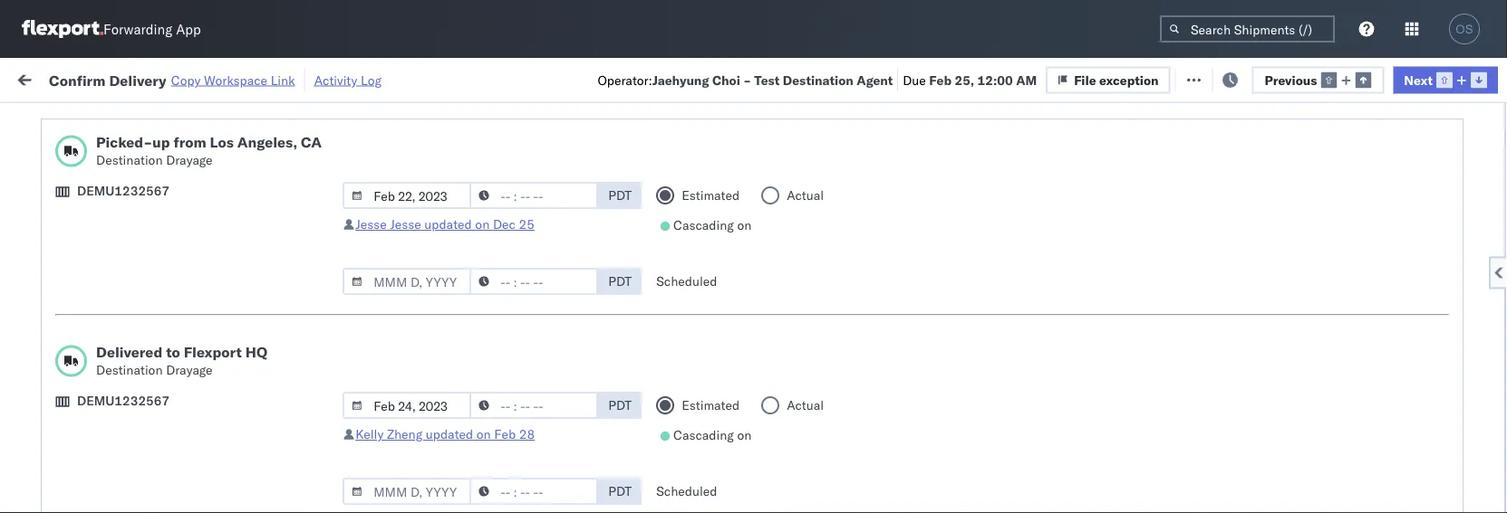 Task type: vqa. For each thing, say whether or not it's contained in the screenshot.
9:00 Am Pst, Feb 25, 2023
yes



Task type: describe. For each thing, give the bounding box(es) containing it.
: for snoozed
[[417, 112, 420, 126]]

activity log
[[314, 72, 382, 88]]

2 schedule delivery appointment link from the top
[[42, 451, 223, 469]]

link
[[271, 72, 295, 88]]

2 jesse from the left
[[390, 217, 421, 232]]

schedule delivery appointment link for 7:30 pm pst, feb 21, 2023
[[42, 132, 223, 150]]

demu1232567 for picked-
[[77, 183, 170, 199]]

1 resize handle column header from the left
[[259, 140, 281, 514]]

2 schedule from the top
[[42, 164, 95, 179]]

cascading for picked-up from los angeles, ca
[[673, 218, 734, 233]]

feb for 7:30 pm pst, feb 21, 2023
[[376, 134, 399, 150]]

schedule delivery appointment for 11:59
[[42, 492, 223, 508]]

choi
[[712, 72, 740, 88]]

schedule delivery appointment button for 11:59 pm pst, mar 2, 2023
[[42, 491, 223, 511]]

forwarding app
[[103, 20, 201, 38]]

11:59 pm pst, feb 23, 2023
[[292, 213, 464, 229]]

2 schedule delivery appointment button from the top
[[42, 451, 223, 471]]

at
[[360, 70, 371, 86]]

2023 right zheng
[[426, 413, 458, 429]]

pst, left zheng
[[353, 413, 381, 429]]

pst, up the "9:00 am pst, feb 25, 2023" in the bottom left of the page
[[347, 253, 374, 269]]

7 schedule from the top
[[42, 492, 95, 508]]

appointment for 7:30 pm pst, feb 21, 2023
[[148, 133, 223, 149]]

1 -- : -- -- text field from the top
[[470, 182, 598, 209]]

2 resize handle column header from the left
[[460, 140, 482, 514]]

Search Shipments (/) text field
[[1160, 15, 1335, 43]]

mmm d, yyyy text field for 2nd -- : -- -- text field from the bottom
[[343, 392, 472, 420]]

jesse jesse updated on dec 25
[[355, 217, 535, 232]]

copy workspace link button
[[171, 72, 295, 88]]

operator: jaehyung choi - test destination agent
[[598, 72, 893, 88]]

cascading for delivered to flexport hq
[[673, 428, 734, 444]]

kelly
[[355, 427, 384, 443]]

0 horizontal spatial 25,
[[403, 293, 422, 309]]

760
[[333, 70, 356, 86]]

flexport inside delivered to flexport hq destination drayage
[[184, 344, 242, 362]]

jaehyung
[[653, 72, 709, 88]]

2 11:59 pm pst, mar 2, 2023 from the top
[[292, 413, 458, 429]]

1 horizontal spatial file exception
[[1198, 70, 1283, 86]]

confirm delivery copy workspace link
[[49, 71, 295, 89]]

schedule pickup from los angeles, ca link for schedule pickup from los angeles, ca button related to 11:59 pm pst, mar 2, 2023
[[42, 402, 257, 438]]

bicu1234565, demu1232567
[[1117, 492, 1301, 508]]

0 vertical spatial destination
[[783, 72, 854, 88]]

message (0)
[[243, 70, 317, 86]]

feb for 11:59 pm pst, feb 23, 2023
[[384, 213, 407, 229]]

pst, up kelly
[[353, 373, 381, 389]]

2023 down no at the top of the page
[[425, 134, 456, 150]]

pdt for first -- : -- -- text field from the bottom
[[608, 484, 632, 500]]

schedule pickup from los angeles, ca link for second schedule pickup from los angeles, ca button from the bottom
[[42, 362, 257, 398]]

11:59 pm pst, feb 21, 2023
[[292, 174, 464, 189]]

actual for picked-up from los angeles, ca
[[787, 188, 824, 203]]

ocean lcl
[[555, 253, 617, 269]]

mmm d, yyyy text field for first -- : -- -- text box from the bottom of the page
[[343, 268, 472, 295]]

schedule pickup from los angeles, ca for 11:59 pm pst, feb 21, 2023's schedule pickup from los angeles, ca button
[[42, 164, 244, 198]]

ready
[[138, 112, 170, 126]]

5 resize handle column header from the left
[[760, 140, 781, 514]]

w
[[1505, 453, 1507, 469]]

deadline button
[[283, 144, 464, 162]]

6 ocean from the top
[[555, 493, 592, 508]]

3 fcl from the top
[[595, 373, 618, 389]]

3 resize handle column header from the left
[[524, 140, 546, 514]]

lcl
[[595, 253, 617, 269]]

9:30 am pst, feb 24, 2023
[[292, 253, 457, 269]]

import work button
[[145, 58, 236, 99]]

2023 right 24,
[[426, 253, 457, 269]]

filtered
[[18, 111, 62, 127]]

picked-
[[96, 133, 152, 151]]

3 demo from the top
[[723, 453, 757, 469]]

app
[[176, 20, 201, 38]]

my work
[[18, 66, 99, 91]]

pickup for 11:59 pm pst, feb 23, 2023
[[91, 203, 130, 219]]

5 schedule from the top
[[42, 403, 95, 419]]

confirm for 9:30 am pst, feb 24, 2023
[[42, 243, 88, 259]]

forwarding
[[103, 20, 172, 38]]

to
[[166, 344, 180, 362]]

blocked,
[[222, 112, 267, 126]]

pst, down deadline button
[[353, 174, 381, 189]]

10 resize handle column header from the left
[[1475, 140, 1496, 514]]

air
[[555, 293, 571, 309]]

3 flexport demo consignee from the top
[[673, 453, 821, 469]]

5 11:59 from the top
[[292, 493, 327, 508]]

pickup for 11:59 pm pst, mar 2, 2023
[[99, 403, 138, 419]]

2, for schedule pickup from los angeles, ca
[[411, 373, 423, 389]]

workspace
[[204, 72, 267, 88]]

Search Work text field
[[898, 65, 1096, 92]]

agent
[[857, 72, 893, 88]]

0 horizontal spatial exception
[[1100, 72, 1159, 88]]

status : ready for work, blocked, in progress
[[98, 112, 328, 126]]

drayage inside delivered to flexport hq destination drayage
[[166, 363, 213, 378]]

2 schedule delivery appointment from the top
[[42, 452, 223, 468]]

11:59 pm pst, mar 2, 2023 for schedule pickup from los angeles, ca
[[292, 373, 458, 389]]

activity log button
[[314, 69, 382, 91]]

filtered by:
[[18, 111, 83, 127]]

schedule pickup from los angeles, ca for second schedule pickup from los angeles, ca button from the bottom
[[42, 363, 244, 397]]

ag
[[850, 293, 868, 309]]

20
[[1486, 453, 1502, 469]]

4 ocean from the top
[[555, 373, 592, 389]]

0 horizontal spatial file exception
[[1074, 72, 1159, 88]]

2 demo from the top
[[723, 413, 757, 429]]

from inside the picked-up from los angeles, ca destination drayage
[[173, 133, 206, 151]]

feb for 9:00 am pst, feb 25, 2023
[[377, 293, 400, 309]]

(0)
[[294, 70, 317, 86]]

6 resize handle column header from the left
[[941, 140, 963, 514]]

4 demo from the top
[[723, 493, 757, 508]]

actions
[[1453, 148, 1490, 162]]

actual for delivered to flexport hq
[[787, 398, 824, 414]]

previous button
[[1252, 66, 1384, 94]]

11:59 for the schedule pickup from los angeles, ca link corresponding to 11:59 pm pst, feb 21, 2023's schedule pickup from los angeles, ca button
[[292, 174, 327, 189]]

action
[[1445, 70, 1485, 86]]

2, for schedule delivery appointment
[[411, 493, 423, 508]]

batch action button
[[1378, 65, 1497, 92]]

760 at risk
[[333, 70, 395, 86]]

9:00
[[292, 293, 319, 309]]

account
[[766, 293, 813, 309]]

updated for delivered to flexport hq
[[426, 427, 473, 443]]

2 schedule pickup from los angeles, ca from the top
[[42, 323, 244, 357]]

deadline
[[292, 148, 336, 162]]

integration test account - on ag
[[673, 293, 868, 309]]

kelly zheng updated on feb 28
[[355, 427, 535, 443]]

operator:
[[598, 72, 653, 88]]

copy
[[171, 72, 201, 88]]

2023 up jesse jesse updated on dec 25 'button'
[[432, 174, 464, 189]]

feb for 9:30 am pst, feb 24, 2023
[[377, 253, 400, 269]]

cascading on for delivered to flexport hq
[[673, 428, 752, 444]]

previous
[[1265, 72, 1317, 88]]

21, for 7:30 pm pst, feb 21, 2023
[[402, 134, 421, 150]]

12:00
[[978, 72, 1013, 88]]

11:59 pm pst, mar 2, 2023 for schedule delivery appointment
[[292, 493, 458, 508]]

next
[[1404, 72, 1433, 88]]

fcl for the schedule pickup from los angeles, ca link corresponding to 11:59 pm pst, feb 21, 2023's schedule pickup from los angeles, ca button
[[595, 174, 618, 189]]

on
[[828, 293, 847, 309]]

pst, down kelly
[[353, 493, 381, 508]]

pst, up 9:30 am pst, feb 24, 2023
[[353, 213, 381, 229]]

pdt for first -- : -- -- text box from the top of the page
[[608, 188, 632, 203]]

work
[[197, 70, 228, 86]]

24,
[[403, 253, 422, 269]]

due
[[903, 72, 926, 88]]

mar for schedule pickup from los angeles, ca
[[384, 373, 408, 389]]

feb right due
[[929, 72, 952, 88]]

7 resize handle column header from the left
[[1086, 140, 1108, 514]]

2 schedule pickup from los angeles, ca button from the top
[[42, 362, 257, 400]]

confirm pickup from los angeles, ca for 9:30
[[42, 243, 237, 277]]

picked-up from los angeles, ca destination drayage
[[96, 133, 322, 168]]

schedule pickup from los angeles, ca link for 11:59 pm pst, feb 21, 2023's schedule pickup from los angeles, ca button
[[42, 163, 257, 199]]

appointment for 11:59 pm pst, mar 2, 2023
[[148, 492, 223, 508]]

1 horizontal spatial exception
[[1224, 70, 1283, 86]]

snoozed : no
[[375, 112, 439, 126]]

2 -- : -- -- text field from the top
[[470, 479, 598, 506]]

dec
[[493, 217, 516, 232]]

5 ocean fcl from the top
[[555, 493, 618, 508]]

zheng
[[387, 427, 423, 443]]

delivery inside button
[[135, 292, 182, 308]]

confirm pickup from los angeles, ca link for 9:30
[[42, 242, 257, 279]]

3 schedule from the top
[[42, 323, 95, 339]]

delivered
[[96, 344, 162, 362]]

cascading on for picked-up from los angeles, ca
[[673, 218, 752, 233]]

pst, down 9:30 am pst, feb 24, 2023
[[347, 293, 374, 309]]

import
[[153, 70, 194, 86]]

destination inside delivered to flexport hq destination drayage
[[96, 363, 163, 378]]

delivered to flexport hq destination drayage
[[96, 344, 267, 378]]

bicu1234565,
[[1117, 492, 1206, 508]]

25
[[519, 217, 535, 232]]

3 ocean from the top
[[555, 253, 592, 269]]

ca inside the picked-up from los angeles, ca destination drayage
[[301, 133, 322, 151]]

11:59 for confirm pickup from los angeles, ca link for 11:59
[[292, 213, 327, 229]]

upload proof of delivery
[[42, 292, 182, 308]]

scheduled for picked-up from los angeles, ca
[[656, 274, 717, 290]]

upload
[[42, 292, 83, 308]]

2023 right 23,
[[432, 213, 464, 229]]

angeles, inside the picked-up from los angeles, ca destination drayage
[[237, 133, 297, 151]]



Task type: locate. For each thing, give the bounding box(es) containing it.
feb left 24,
[[377, 253, 400, 269]]

log
[[361, 72, 382, 88]]

feb down 9:30 am pst, feb 24, 2023
[[377, 293, 400, 309]]

1 vertical spatial cascading on
[[673, 428, 752, 444]]

los inside the picked-up from los angeles, ca destination drayage
[[210, 133, 234, 151]]

2 vertical spatial mar
[[384, 493, 408, 508]]

forwarding app link
[[22, 20, 201, 38]]

3 ocean fcl from the top
[[555, 373, 618, 389]]

jesse jesse updated on dec 25 button
[[355, 217, 535, 232]]

destination left agent
[[783, 72, 854, 88]]

mmm d, yyyy text field down 23,
[[343, 268, 472, 295]]

pst,
[[346, 134, 373, 150], [353, 174, 381, 189], [353, 213, 381, 229], [347, 253, 374, 269], [347, 293, 374, 309], [353, 373, 381, 389], [353, 413, 381, 429], [353, 493, 381, 508]]

0 vertical spatial schedule pickup from los angeles, ca button
[[42, 163, 257, 201]]

1 vertical spatial schedule delivery appointment button
[[42, 451, 223, 471]]

3 schedule delivery appointment from the top
[[42, 492, 223, 508]]

workitem button
[[11, 144, 263, 162]]

11:59
[[292, 174, 327, 189], [292, 213, 327, 229], [292, 373, 327, 389], [292, 413, 327, 429], [292, 493, 327, 508]]

integration
[[673, 293, 735, 309]]

confirm pickup from los angeles, ca link for 11:59
[[42, 203, 257, 239]]

1 vertical spatial 2,
[[411, 413, 423, 429]]

workitem
[[20, 148, 67, 162]]

mmm d, yyyy text field up 23,
[[343, 182, 472, 209]]

1 vertical spatial updated
[[426, 427, 473, 443]]

2 vertical spatial demu1232567
[[1209, 492, 1301, 508]]

am for ocean lcl
[[323, 253, 343, 269]]

jesse up 24,
[[390, 217, 421, 232]]

risk
[[374, 70, 395, 86]]

actual
[[787, 188, 824, 203], [787, 398, 824, 414]]

file down search shipments (/) text field
[[1198, 70, 1221, 86]]

9 resize handle column header from the left
[[1430, 140, 1452, 514]]

kelly zheng updated on feb 28 button
[[355, 427, 535, 443]]

2 vertical spatial appointment
[[148, 492, 223, 508]]

mmm d, yyyy text field up zheng
[[343, 392, 472, 420]]

3 2, from the top
[[411, 493, 423, 508]]

3 schedule pickup from los angeles, ca link from the top
[[42, 362, 257, 398]]

confirm pickup from los angeles, ca down workitem button
[[42, 203, 237, 237]]

1 vertical spatial am
[[323, 253, 343, 269]]

--
[[1234, 493, 1250, 508]]

2 pdt from the top
[[608, 274, 632, 290]]

pickup
[[99, 164, 138, 179], [91, 203, 130, 219], [91, 243, 130, 259], [99, 323, 138, 339], [99, 363, 138, 379], [99, 403, 138, 419]]

confirm for 11:59 pm pst, feb 23, 2023
[[42, 203, 88, 219]]

estimated for picked-up from los angeles, ca
[[682, 188, 740, 203]]

mmm d, yyyy text field for first -- : -- -- text field from the bottom
[[343, 479, 472, 506]]

1 schedule delivery appointment link from the top
[[42, 132, 223, 150]]

2023 up kelly zheng updated on feb 28
[[426, 373, 458, 389]]

mar for schedule delivery appointment
[[384, 493, 408, 508]]

21, down snoozed : no
[[402, 134, 421, 150]]

1 vertical spatial mar
[[384, 413, 408, 429]]

0 vertical spatial confirm
[[49, 71, 106, 89]]

2 ocean fcl from the top
[[555, 213, 618, 229]]

feb left 23,
[[384, 213, 407, 229]]

0 horizontal spatial :
[[130, 112, 133, 126]]

by:
[[66, 111, 83, 127]]

ocean fcl
[[555, 174, 618, 189], [555, 213, 618, 229], [555, 373, 618, 389], [555, 413, 618, 429], [555, 493, 618, 508]]

1 vertical spatial estimated
[[682, 398, 740, 414]]

upload proof of delivery button
[[42, 291, 182, 311]]

7:30 pm pst, feb 21, 2023
[[292, 134, 456, 150]]

confirm pickup from los angeles, ca link
[[42, 203, 257, 239], [42, 242, 257, 279]]

angeles,
[[237, 133, 297, 151], [194, 164, 244, 179], [187, 203, 237, 219], [187, 243, 237, 259], [194, 323, 244, 339], [194, 363, 244, 379], [194, 403, 244, 419]]

confirm up upload
[[42, 243, 88, 259]]

appointment
[[148, 133, 223, 149], [148, 452, 223, 468], [148, 492, 223, 508]]

updated for picked-up from los angeles, ca
[[424, 217, 472, 232]]

demu1232567 for delivered
[[77, 393, 170, 409]]

2 vertical spatial schedule delivery appointment button
[[42, 491, 223, 511]]

0 vertical spatial am
[[1016, 72, 1037, 88]]

2 vertical spatial confirm
[[42, 243, 88, 259]]

2 fcl from the top
[[595, 213, 618, 229]]

pst, up 11:59 pm pst, feb 21, 2023
[[346, 134, 373, 150]]

schedule pickup from los angeles, ca button down delivered
[[42, 362, 257, 400]]

work
[[52, 66, 99, 91]]

1 fcl from the top
[[595, 174, 618, 189]]

work,
[[190, 112, 219, 126]]

am right 12:00
[[1016, 72, 1037, 88]]

1 : from the left
[[130, 112, 133, 126]]

os
[[1456, 22, 1473, 36]]

0 vertical spatial confirm pickup from los angeles, ca link
[[42, 203, 257, 239]]

2 vertical spatial am
[[323, 293, 343, 309]]

confirm pickup from los angeles, ca button up of
[[42, 242, 257, 281]]

0 vertical spatial -- : -- -- text field
[[470, 392, 598, 420]]

-- : -- -- text field up 28
[[470, 392, 598, 420]]

fcl for confirm pickup from los angeles, ca link for 11:59
[[595, 213, 618, 229]]

2 -- : -- -- text field from the top
[[470, 268, 598, 295]]

2023 down kelly zheng updated on feb 28
[[426, 493, 458, 508]]

2 appointment from the top
[[148, 452, 223, 468]]

message
[[243, 70, 294, 86]]

schedule pickup from los angeles, ca button down delivered to flexport hq destination drayage
[[42, 402, 257, 440]]

1 horizontal spatial jesse
[[390, 217, 421, 232]]

1 drayage from the top
[[166, 152, 213, 168]]

1 vertical spatial cascading
[[673, 428, 734, 444]]

21,
[[402, 134, 421, 150], [410, 174, 429, 189]]

2 confirm pickup from los angeles, ca from the top
[[42, 243, 237, 277]]

1 vertical spatial 11:59 pm pst, mar 2, 2023
[[292, 413, 458, 429]]

jesse up 9:30 am pst, feb 24, 2023
[[355, 217, 387, 232]]

confirm pickup from los angeles, ca for 11:59
[[42, 203, 237, 237]]

0 vertical spatial scheduled
[[656, 274, 717, 290]]

drayage inside the picked-up from los angeles, ca destination drayage
[[166, 152, 213, 168]]

2 confirm pickup from los angeles, ca button from the top
[[42, 242, 257, 281]]

1 cascading from the top
[[673, 218, 734, 233]]

flex-
[[1001, 493, 1040, 508]]

1 horizontal spatial 25,
[[955, 72, 974, 88]]

schedule pickup from los angeles, ca link down of
[[42, 322, 257, 358]]

ca
[[301, 133, 322, 151], [42, 182, 59, 198], [42, 222, 59, 237], [42, 261, 59, 277], [42, 341, 59, 357], [42, 381, 59, 397], [42, 421, 59, 437]]

0 vertical spatial -- : -- -- text field
[[470, 182, 598, 209]]

am for air
[[323, 293, 343, 309]]

test
[[1461, 453, 1483, 469]]

2 mar from the top
[[384, 413, 408, 429]]

-- : -- -- text field
[[470, 392, 598, 420], [470, 479, 598, 506]]

pickup for 11:59 pm pst, feb 21, 2023
[[99, 164, 138, 179]]

4 fcl from the top
[[595, 413, 618, 429]]

pdt for 2nd -- : -- -- text field from the bottom
[[608, 398, 632, 414]]

flexport demo consignee
[[673, 373, 821, 389], [673, 413, 821, 429], [673, 453, 821, 469], [673, 493, 821, 508]]

2023 down jesse jesse updated on dec 25 'button'
[[426, 293, 457, 309]]

feb left 28
[[494, 427, 516, 443]]

1 vertical spatial schedule delivery appointment link
[[42, 451, 223, 469]]

2 11:59 from the top
[[292, 213, 327, 229]]

3 11:59 from the top
[[292, 373, 327, 389]]

2 actual from the top
[[787, 398, 824, 414]]

1 vertical spatial drayage
[[166, 363, 213, 378]]

am right 9:30
[[323, 253, 343, 269]]

hq
[[245, 344, 267, 362]]

2, down zheng
[[411, 493, 423, 508]]

1 confirm pickup from los angeles, ca from the top
[[42, 203, 237, 237]]

3 appointment from the top
[[148, 492, 223, 508]]

1 scheduled from the top
[[656, 274, 717, 290]]

2 2, from the top
[[411, 413, 423, 429]]

schedule delivery appointment button for 7:30 pm pst, feb 21, 2023
[[42, 132, 223, 152]]

schedule pickup from los angeles, ca link down delivered to flexport hq destination drayage
[[42, 402, 257, 438]]

0 vertical spatial appointment
[[148, 133, 223, 149]]

batch action
[[1406, 70, 1485, 86]]

1 2, from the top
[[411, 373, 423, 389]]

2 vertical spatial 2,
[[411, 493, 423, 508]]

consignee
[[756, 174, 817, 189], [874, 174, 935, 189], [756, 213, 817, 229], [874, 213, 935, 229], [760, 373, 821, 389], [760, 413, 821, 429], [874, 413, 935, 429], [760, 453, 821, 469], [760, 493, 821, 508], [874, 493, 935, 508]]

3 schedule pickup from los angeles, ca button from the top
[[42, 402, 257, 440]]

0 vertical spatial schedule delivery appointment
[[42, 133, 223, 149]]

schedule delivery appointment
[[42, 133, 223, 149], [42, 452, 223, 468], [42, 492, 223, 508]]

1 11:59 from the top
[[292, 174, 327, 189]]

file exception
[[1198, 70, 1283, 86], [1074, 72, 1159, 88]]

feb down deadline button
[[384, 174, 407, 189]]

schedule pickup from los angeles, ca button for 11:59 pm pst, mar 2, 2023
[[42, 402, 257, 440]]

schedule pickup from los angeles, ca button for 11:59 pm pst, feb 21, 2023
[[42, 163, 257, 201]]

drayage
[[166, 152, 213, 168], [166, 363, 213, 378]]

0 vertical spatial schedule delivery appointment link
[[42, 132, 223, 150]]

bookings test consignee
[[673, 174, 817, 189], [790, 174, 935, 189], [673, 213, 817, 229], [790, 213, 935, 229], [790, 413, 935, 429], [790, 493, 935, 508]]

23,
[[410, 213, 429, 229]]

snoozed
[[375, 112, 417, 126]]

3 mmm d, yyyy text field from the top
[[343, 392, 472, 420]]

1 mar from the top
[[384, 373, 408, 389]]

2 drayage from the top
[[166, 363, 213, 378]]

1 vertical spatial destination
[[96, 152, 163, 168]]

flex-1911466 button
[[972, 488, 1098, 513], [972, 488, 1098, 513]]

4 mmm d, yyyy text field from the top
[[343, 479, 472, 506]]

1 vertical spatial confirm pickup from los angeles, ca link
[[42, 242, 257, 279]]

flexport
[[184, 344, 242, 362], [673, 373, 720, 389], [673, 413, 720, 429], [673, 453, 720, 469], [673, 493, 720, 508]]

0 vertical spatial 2,
[[411, 373, 423, 389]]

0 vertical spatial confirm pickup from los angeles, ca button
[[42, 203, 257, 241]]

: left ready
[[130, 112, 133, 126]]

1 11:59 pm pst, mar 2, 2023 from the top
[[292, 373, 458, 389]]

demo
[[723, 373, 757, 389], [723, 413, 757, 429], [723, 453, 757, 469], [723, 493, 757, 508]]

1 vertical spatial 21,
[[410, 174, 429, 189]]

6 schedule from the top
[[42, 452, 95, 468]]

1 vertical spatial -- : -- -- text field
[[470, 268, 598, 295]]

1 appointment from the top
[[148, 133, 223, 149]]

for
[[173, 112, 187, 126]]

schedule pickup from los angeles, ca button down workitem button
[[42, 163, 257, 201]]

updated
[[424, 217, 472, 232], [426, 427, 473, 443]]

feb down snoozed at the left
[[376, 134, 399, 150]]

1 vertical spatial demu1232567
[[77, 393, 170, 409]]

feb for 11:59 pm pst, feb 21, 2023
[[384, 174, 407, 189]]

schedule pickup from los angeles, ca for schedule pickup from los angeles, ca button related to 11:59 pm pst, mar 2, 2023
[[42, 403, 244, 437]]

1 horizontal spatial file
[[1198, 70, 1221, 86]]

25, down 24,
[[403, 293, 422, 309]]

11:59 pm pst, mar 2, 2023
[[292, 373, 458, 389], [292, 413, 458, 429], [292, 493, 458, 508]]

1 vertical spatial schedule delivery appointment
[[42, 452, 223, 468]]

0 vertical spatial estimated
[[682, 188, 740, 203]]

1 vertical spatial scheduled
[[656, 484, 717, 500]]

2 vertical spatial 11:59 pm pst, mar 2, 2023
[[292, 493, 458, 508]]

destination inside the picked-up from los angeles, ca destination drayage
[[96, 152, 163, 168]]

5 ocean from the top
[[555, 413, 592, 429]]

0 vertical spatial cascading
[[673, 218, 734, 233]]

drayage down to
[[166, 363, 213, 378]]

2 estimated from the top
[[682, 398, 740, 414]]

file
[[1198, 70, 1221, 86], [1074, 72, 1096, 88]]

test
[[754, 72, 780, 88], [729, 174, 753, 189], [847, 174, 871, 189], [729, 213, 753, 229], [847, 213, 871, 229], [738, 293, 762, 309], [847, 413, 871, 429], [847, 493, 871, 508]]

2 vertical spatial schedule pickup from los angeles, ca button
[[42, 402, 257, 440]]

3 schedule pickup from los angeles, ca from the top
[[42, 363, 244, 397]]

3 schedule delivery appointment button from the top
[[42, 491, 223, 511]]

0 horizontal spatial file
[[1074, 72, 1096, 88]]

schedule pickup from los angeles, ca link down workitem button
[[42, 163, 257, 199]]

1 demo from the top
[[723, 373, 757, 389]]

4 flexport demo consignee from the top
[[673, 493, 821, 508]]

1 vertical spatial 25,
[[403, 293, 422, 309]]

0 vertical spatial mar
[[384, 373, 408, 389]]

2 vertical spatial destination
[[96, 363, 163, 378]]

mar up zheng
[[384, 373, 408, 389]]

25, left 12:00
[[955, 72, 974, 88]]

flex-1911466
[[1001, 493, 1095, 508]]

2, right kelly
[[411, 413, 423, 429]]

updated left dec
[[424, 217, 472, 232]]

1 vertical spatial appointment
[[148, 452, 223, 468]]

import work
[[153, 70, 228, 86]]

1 vertical spatial confirm
[[42, 203, 88, 219]]

1 pdt from the top
[[608, 188, 632, 203]]

confirm pickup from los angeles, ca link up of
[[42, 242, 257, 279]]

next button
[[1393, 66, 1498, 94]]

cascading
[[673, 218, 734, 233], [673, 428, 734, 444]]

1 confirm pickup from los angeles, ca link from the top
[[42, 203, 257, 239]]

4 schedule from the top
[[42, 363, 95, 379]]

feb
[[929, 72, 952, 88], [376, 134, 399, 150], [384, 174, 407, 189], [384, 213, 407, 229], [377, 253, 400, 269], [377, 293, 400, 309], [494, 427, 516, 443]]

1 ocean from the top
[[555, 174, 592, 189]]

MMM D, YYYY text field
[[343, 182, 472, 209], [343, 268, 472, 295], [343, 392, 472, 420], [343, 479, 472, 506]]

5 fcl from the top
[[595, 493, 618, 508]]

4 ocean fcl from the top
[[555, 413, 618, 429]]

flexport. image
[[22, 20, 103, 38]]

4 schedule pickup from los angeles, ca from the top
[[42, 403, 244, 437]]

pickup for 9:30 am pst, feb 24, 2023
[[91, 243, 130, 259]]

schedule pickup from los angeles, ca link down delivered
[[42, 362, 257, 398]]

-
[[743, 72, 751, 88], [817, 293, 825, 309], [1234, 493, 1242, 508], [1242, 493, 1250, 508]]

1 cascading on from the top
[[673, 218, 752, 233]]

2 cascading from the top
[[673, 428, 734, 444]]

1 schedule delivery appointment from the top
[[42, 133, 223, 149]]

11:59 for the schedule pickup from los angeles, ca link related to schedule pickup from los angeles, ca button related to 11:59 pm pst, mar 2, 2023
[[292, 413, 327, 429]]

1 ocean fcl from the top
[[555, 174, 618, 189]]

: left no at the top of the page
[[417, 112, 420, 126]]

mmm d, yyyy text field down zheng
[[343, 479, 472, 506]]

4 resize handle column header from the left
[[642, 140, 663, 514]]

1 vertical spatial confirm pickup from los angeles, ca
[[42, 243, 237, 277]]

jesse
[[355, 217, 387, 232], [390, 217, 421, 232]]

3 pdt from the top
[[608, 398, 632, 414]]

21, up 23,
[[410, 174, 429, 189]]

in
[[270, 112, 280, 126]]

1 schedule pickup from los angeles, ca button from the top
[[42, 163, 257, 201]]

0 vertical spatial demu1232567
[[77, 183, 170, 199]]

3 mar from the top
[[384, 493, 408, 508]]

0 vertical spatial drayage
[[166, 152, 213, 168]]

confirm pickup from los angeles, ca link down workitem button
[[42, 203, 257, 239]]

confirm pickup from los angeles, ca button down workitem button
[[42, 203, 257, 241]]

pdt for first -- : -- -- text box from the bottom of the page
[[608, 274, 632, 290]]

0 vertical spatial 11:59 pm pst, mar 2, 2023
[[292, 373, 458, 389]]

confirm up by: in the left of the page
[[49, 71, 106, 89]]

os button
[[1444, 8, 1486, 50]]

schedule delivery appointment for 7:30
[[42, 133, 223, 149]]

resize handle column header
[[259, 140, 281, 514], [460, 140, 482, 514], [524, 140, 546, 514], [642, 140, 663, 514], [760, 140, 781, 514], [941, 140, 963, 514], [1086, 140, 1108, 514], [1204, 140, 1225, 514], [1430, 140, 1452, 514], [1475, 140, 1496, 514]]

2 schedule pickup from los angeles, ca link from the top
[[42, 322, 257, 358]]

1 vertical spatial -- : -- -- text field
[[470, 479, 598, 506]]

1 estimated from the top
[[682, 188, 740, 203]]

2 mmm d, yyyy text field from the top
[[343, 268, 472, 295]]

mar down zheng
[[384, 493, 408, 508]]

9:30
[[292, 253, 319, 269]]

1 mmm d, yyyy text field from the top
[[343, 182, 472, 209]]

due feb 25, 12:00 am
[[903, 72, 1037, 88]]

4 pdt from the top
[[608, 484, 632, 500]]

0 vertical spatial schedule delivery appointment button
[[42, 132, 223, 152]]

exception
[[1224, 70, 1283, 86], [1100, 72, 1159, 88]]

test 20 w
[[1461, 453, 1507, 469]]

-- : -- -- text field down 28
[[470, 479, 598, 506]]

scheduled for delivered to flexport hq
[[656, 484, 717, 500]]

destination down delivered
[[96, 363, 163, 378]]

drayage down up
[[166, 152, 213, 168]]

:
[[130, 112, 133, 126], [417, 112, 420, 126]]

my
[[18, 66, 47, 91]]

-- : -- -- text field up '25'
[[470, 182, 598, 209]]

2 vertical spatial schedule delivery appointment
[[42, 492, 223, 508]]

28
[[519, 427, 535, 443]]

am right 9:00
[[323, 293, 343, 309]]

9:00 am pst, feb 25, 2023
[[292, 293, 457, 309]]

1 vertical spatial confirm pickup from los angeles, ca button
[[42, 242, 257, 281]]

1 actual from the top
[[787, 188, 824, 203]]

confirm pickup from los angeles, ca button for 11:59 pm pst, feb 23, 2023
[[42, 203, 257, 241]]

destination
[[783, 72, 854, 88], [96, 152, 163, 168], [96, 363, 163, 378]]

4 11:59 from the top
[[292, 413, 327, 429]]

mar right kelly
[[384, 413, 408, 429]]

1 schedule from the top
[[42, 133, 95, 149]]

fcl
[[595, 174, 618, 189], [595, 213, 618, 229], [595, 373, 618, 389], [595, 413, 618, 429], [595, 493, 618, 508]]

1 schedule delivery appointment button from the top
[[42, 132, 223, 152]]

destination down picked-
[[96, 152, 163, 168]]

1 vertical spatial schedule pickup from los angeles, ca button
[[42, 362, 257, 400]]

1 flexport demo consignee from the top
[[673, 373, 821, 389]]

3 schedule delivery appointment link from the top
[[42, 491, 223, 509]]

schedule delivery appointment link for 11:59 pm pst, mar 2, 2023
[[42, 491, 223, 509]]

mmm d, yyyy text field for first -- : -- -- text box from the top of the page
[[343, 182, 472, 209]]

estimated for delivered to flexport hq
[[682, 398, 740, 414]]

-- : -- -- text field down '25'
[[470, 268, 598, 295]]

1 vertical spatial actual
[[787, 398, 824, 414]]

1 horizontal spatial :
[[417, 112, 420, 126]]

3 11:59 pm pst, mar 2, 2023 from the top
[[292, 493, 458, 508]]

upload proof of delivery link
[[42, 291, 182, 310]]

2 confirm pickup from los angeles, ca link from the top
[[42, 242, 257, 279]]

2 vertical spatial schedule delivery appointment link
[[42, 491, 223, 509]]

confirm down workitem
[[42, 203, 88, 219]]

file right 12:00
[[1074, 72, 1096, 88]]

: for status
[[130, 112, 133, 126]]

0 horizontal spatial jesse
[[355, 217, 387, 232]]

0 vertical spatial confirm pickup from los angeles, ca
[[42, 203, 237, 237]]

fcl for the schedule pickup from los angeles, ca link related to schedule pickup from los angeles, ca button related to 11:59 pm pst, mar 2, 2023
[[595, 413, 618, 429]]

0 vertical spatial 21,
[[402, 134, 421, 150]]

on
[[475, 217, 490, 232], [737, 218, 752, 233], [477, 427, 491, 443], [737, 428, 752, 444]]

1 -- : -- -- text field from the top
[[470, 392, 598, 420]]

7:30
[[292, 134, 319, 150]]

1 jesse from the left
[[355, 217, 387, 232]]

0 vertical spatial cascading on
[[673, 218, 752, 233]]

confirm pickup from los angeles, ca up of
[[42, 243, 237, 277]]

no
[[425, 112, 439, 126]]

-- : -- -- text field
[[470, 182, 598, 209], [470, 268, 598, 295]]

up
[[152, 133, 170, 151]]

0 vertical spatial updated
[[424, 217, 472, 232]]

0 vertical spatial 25,
[[955, 72, 974, 88]]

activity
[[314, 72, 357, 88]]

2 ocean from the top
[[555, 213, 592, 229]]

2 flexport demo consignee from the top
[[673, 413, 821, 429]]

confirm pickup from los angeles, ca button for 9:30 am pst, feb 24, 2023
[[42, 242, 257, 281]]

21, for 11:59 pm pst, feb 21, 2023
[[410, 174, 429, 189]]

updated right zheng
[[426, 427, 473, 443]]

0 vertical spatial actual
[[787, 188, 824, 203]]

2, up zheng
[[411, 373, 423, 389]]

8 resize handle column header from the left
[[1204, 140, 1225, 514]]



